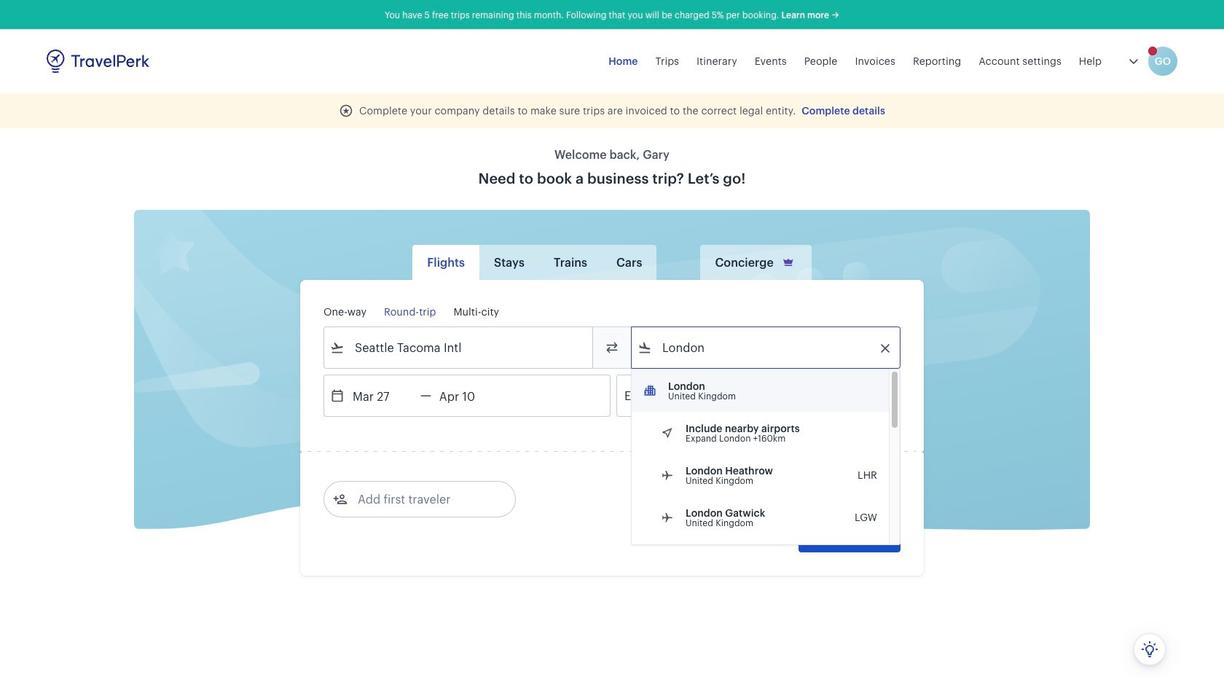 Task type: locate. For each thing, give the bounding box(es) containing it.
Depart text field
[[345, 375, 421, 416]]

Return text field
[[431, 375, 507, 416]]

To search field
[[652, 336, 881, 359]]



Task type: describe. For each thing, give the bounding box(es) containing it.
From search field
[[345, 336, 574, 359]]

Add first traveler search field
[[348, 488, 499, 511]]



